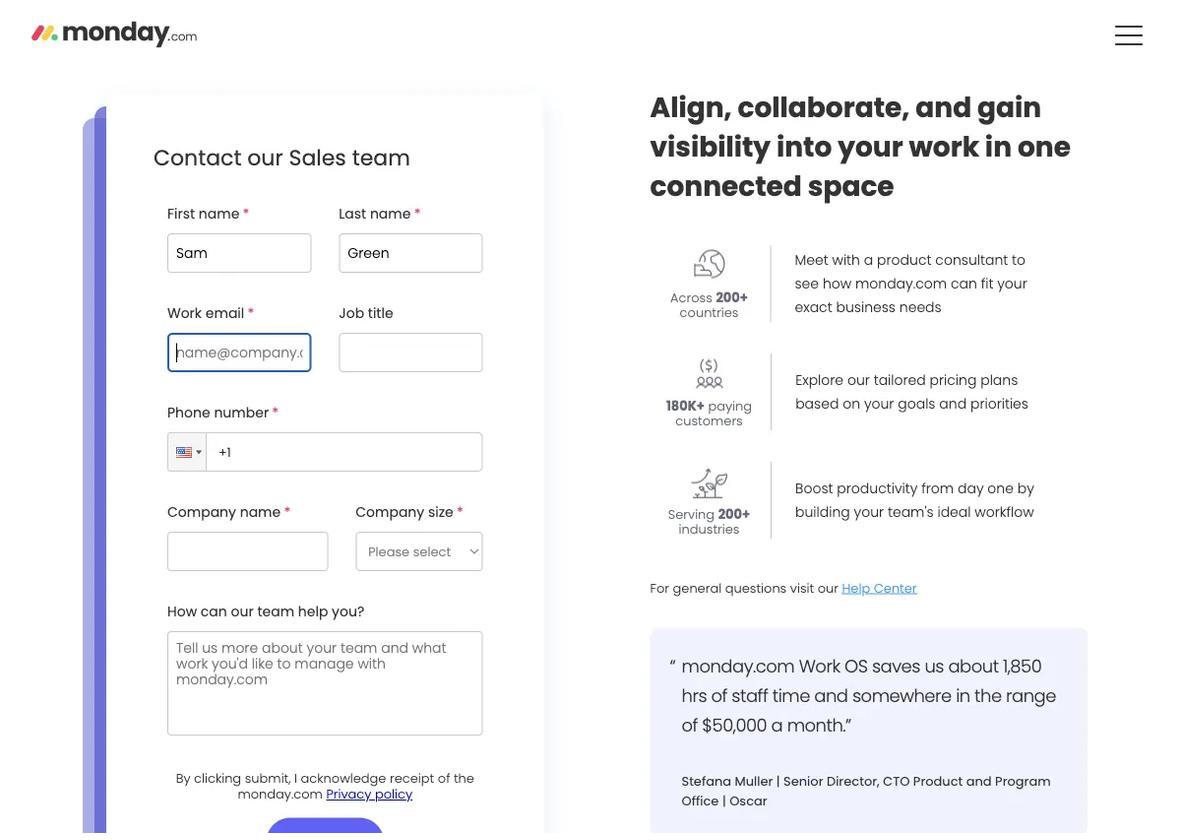 Task type: describe. For each thing, give the bounding box(es) containing it.
questions
[[726, 579, 787, 597]]

1 horizontal spatial of
[[682, 713, 698, 738]]

your inside align, collaborate, and gain visibility into your work in one connected space
[[838, 127, 904, 166]]

paying customers
[[676, 398, 753, 430]]

work inside " monday.com work os saves us about 1,850 hrs of staff time and somewhere in the range of $50,000 a month."
[[799, 654, 841, 679]]

serving
[[669, 506, 715, 524]]

0 horizontal spatial |
[[723, 792, 727, 810]]

i
[[295, 770, 297, 788]]

help center link
[[843, 579, 918, 597]]

monday.com for the
[[238, 786, 323, 803]]

how
[[823, 274, 852, 293]]

exact
[[795, 298, 833, 317]]

a inside " monday.com work os saves us about 1,850 hrs of staff time and somewhere in the range of $50,000 a month."
[[772, 713, 783, 738]]

and inside stefana muller | senior director, cto product and program office | oscar
[[967, 773, 993, 790]]

Job title text field
[[339, 333, 483, 372]]

the inside by clicking submit, i acknowledge receipt of the monday.com
[[454, 770, 475, 788]]

align, collaborate, and gain visibility into your work in one connected space
[[651, 88, 1072, 206]]

company size
[[356, 503, 454, 522]]

last name
[[339, 204, 411, 224]]

building
[[796, 502, 851, 522]]

sales
[[289, 142, 347, 172]]

by
[[1018, 479, 1035, 498]]

with
[[833, 250, 861, 270]]

one inside boost productivity from day one by building your team's ideal workflow
[[988, 479, 1014, 498]]

see
[[795, 274, 820, 293]]

business
[[837, 298, 896, 317]]

0 horizontal spatial can
[[201, 602, 227, 622]]

can inside the meet with a product consultant to see how monday.com can fit your exact business needs
[[951, 274, 978, 293]]

by
[[176, 770, 191, 788]]

day
[[958, 479, 985, 498]]

center
[[874, 579, 918, 597]]

"
[[670, 654, 676, 679]]

180k+
[[667, 398, 705, 415]]

our right visit
[[818, 579, 839, 597]]

staff
[[732, 683, 769, 708]]

How can our team help you? text field
[[167, 631, 483, 736]]

visit
[[791, 579, 815, 597]]

boost
[[796, 479, 834, 498]]

policy
[[375, 786, 413, 803]]

plans
[[981, 370, 1019, 390]]

Company name text field
[[167, 532, 328, 571]]

customers icon image
[[691, 355, 728, 392]]

1 horizontal spatial |
[[777, 773, 781, 790]]

boost productivity from day one by building your team's ideal workflow
[[796, 479, 1035, 522]]

our left the sales
[[247, 142, 283, 172]]

the inside " monday.com work os saves us about 1,850 hrs of staff time and somewhere in the range of $50,000 a month."
[[975, 683, 1002, 708]]

stefana
[[682, 773, 732, 790]]

1 (702) 123-4567 telephone field
[[202, 432, 483, 472]]

meet with a product consultant to see how monday.com can fit your exact business needs
[[795, 250, 1028, 317]]

countries
[[680, 304, 739, 322]]

our inside explore our tailored pricing plans based on your goals and priorities
[[848, 370, 871, 390]]

first
[[167, 204, 195, 224]]

fit
[[982, 274, 994, 293]]

industries
[[679, 521, 740, 538]]

number
[[214, 403, 269, 423]]

saves
[[873, 654, 921, 679]]

email
[[206, 304, 245, 323]]

in inside " monday.com work os saves us about 1,850 hrs of staff time and somewhere in the range of $50,000 a month."
[[957, 683, 971, 708]]

your inside explore our tailored pricing plans based on your goals and priorities
[[865, 394, 895, 413]]

productivity
[[838, 479, 918, 498]]

stefana muller | senior director, cto product and program office | oscar
[[682, 773, 1052, 810]]

os
[[845, 654, 868, 679]]

how can our team help you?
[[167, 602, 365, 622]]

needs
[[900, 298, 942, 317]]

monday.com inside " monday.com work os saves us about 1,850 hrs of staff time and somewhere in the range of $50,000 a month."
[[682, 654, 795, 679]]

how
[[167, 602, 197, 622]]

help
[[843, 579, 871, 597]]

name for last name
[[370, 204, 411, 224]]

phone number
[[167, 403, 269, 423]]

serving 200+ industries
[[669, 506, 751, 538]]

company for company size
[[356, 503, 425, 522]]

phone
[[167, 403, 210, 423]]

meet
[[795, 250, 829, 270]]

somewhere
[[853, 683, 952, 708]]

monday.com logo image
[[32, 13, 197, 54]]

title
[[368, 304, 394, 323]]

company name
[[167, 503, 281, 522]]

one inside align, collaborate, and gain visibility into your work in one connected space
[[1018, 127, 1072, 166]]

program
[[996, 773, 1052, 790]]

consultant
[[936, 250, 1009, 270]]

into
[[777, 127, 833, 166]]

First name text field
[[167, 233, 311, 273]]

director,
[[827, 773, 880, 790]]

help
[[298, 602, 328, 622]]

about
[[949, 654, 999, 679]]

Last name text field
[[339, 233, 483, 273]]

first name
[[167, 204, 240, 224]]

and inside " monday.com work os saves us about 1,850 hrs of staff time and somewhere in the range of $50,000 a month."
[[815, 683, 849, 708]]

visibility
[[651, 127, 771, 166]]

job
[[339, 304, 365, 323]]

receipt
[[390, 770, 435, 788]]

of inside by clicking submit, i acknowledge receipt of the monday.com
[[438, 770, 450, 788]]

and inside explore our tailored pricing plans based on your goals and priorities
[[940, 394, 967, 413]]

acknowledge
[[301, 770, 387, 788]]

privacy policy link
[[326, 786, 413, 803]]



Task type: locate. For each thing, give the bounding box(es) containing it.
hrs
[[682, 683, 707, 708]]

by clicking submit, i acknowledge receipt of the monday.com
[[176, 770, 475, 803]]

explore
[[796, 370, 844, 390]]

of right receipt
[[438, 770, 450, 788]]

work left email
[[167, 304, 202, 323]]

the
[[975, 683, 1002, 708], [454, 770, 475, 788]]

work
[[167, 304, 202, 323], [799, 654, 841, 679]]

gain
[[978, 88, 1042, 127]]

can right how
[[201, 602, 227, 622]]

and up month."
[[815, 683, 849, 708]]

explore our tailored pricing plans based on your goals and priorities
[[796, 370, 1029, 413]]

month."
[[788, 713, 852, 738]]

1 vertical spatial monday.com
[[682, 654, 795, 679]]

from
[[922, 479, 955, 498]]

name up company name text field
[[240, 503, 281, 522]]

ideal
[[938, 502, 972, 522]]

privacy
[[326, 786, 372, 803]]

200+ for see
[[716, 289, 749, 307]]

submit,
[[245, 770, 291, 788]]

a right 'with'
[[865, 250, 874, 270]]

range
[[1007, 683, 1057, 708]]

0 horizontal spatial monday.com
[[238, 786, 323, 803]]

cto
[[884, 773, 910, 790]]

name right last
[[370, 204, 411, 224]]

muller
[[735, 773, 774, 790]]

office
[[682, 792, 719, 810]]

clicking
[[194, 770, 241, 788]]

work email
[[167, 304, 245, 323]]

team for our
[[257, 602, 295, 622]]

1,850
[[1004, 654, 1042, 679]]

0 vertical spatial monday.com
[[856, 274, 948, 293]]

0 vertical spatial of
[[712, 683, 728, 708]]

name for first name
[[199, 204, 240, 224]]

our up on
[[848, 370, 871, 390]]

us
[[925, 654, 945, 679]]

a inside the meet with a product consultant to see how monday.com can fit your exact business needs
[[865, 250, 874, 270]]

industries icon image
[[691, 464, 728, 500]]

your
[[838, 127, 904, 166], [998, 274, 1028, 293], [865, 394, 895, 413], [855, 502, 885, 522]]

1 horizontal spatial the
[[975, 683, 1002, 708]]

200+ inside across 200+ countries
[[716, 289, 749, 307]]

team for sales
[[352, 142, 411, 172]]

0 horizontal spatial the
[[454, 770, 475, 788]]

1 horizontal spatial one
[[1018, 127, 1072, 166]]

customers
[[676, 412, 743, 430]]

company for company name
[[167, 503, 236, 522]]

the right receipt
[[454, 770, 475, 788]]

work left os
[[799, 654, 841, 679]]

0 vertical spatial in
[[986, 127, 1013, 166]]

1 vertical spatial the
[[454, 770, 475, 788]]

2 vertical spatial monday.com
[[238, 786, 323, 803]]

200+ down countries icon
[[716, 289, 749, 307]]

1 company from the left
[[167, 503, 236, 522]]

time
[[773, 683, 810, 708]]

1 vertical spatial 200+
[[719, 506, 751, 524]]

0 horizontal spatial a
[[772, 713, 783, 738]]

0 vertical spatial can
[[951, 274, 978, 293]]

0 horizontal spatial work
[[167, 304, 202, 323]]

name right first
[[199, 204, 240, 224]]

$50,000
[[703, 713, 767, 738]]

product
[[914, 773, 964, 790]]

to
[[1013, 250, 1026, 270]]

0 vertical spatial a
[[865, 250, 874, 270]]

contact
[[154, 142, 242, 172]]

1 vertical spatial work
[[799, 654, 841, 679]]

priorities
[[971, 394, 1029, 413]]

a down time
[[772, 713, 783, 738]]

a
[[865, 250, 874, 270], [772, 713, 783, 738]]

goals
[[899, 394, 936, 413]]

1 vertical spatial in
[[957, 683, 971, 708]]

oscar
[[730, 792, 768, 810]]

space
[[808, 167, 895, 206]]

your up space
[[838, 127, 904, 166]]

0 vertical spatial team
[[352, 142, 411, 172]]

1 vertical spatial a
[[772, 713, 783, 738]]

connected
[[651, 167, 803, 206]]

company left size
[[356, 503, 425, 522]]

united states: + 1 image
[[196, 451, 202, 455]]

your right on
[[865, 394, 895, 413]]

work
[[910, 127, 980, 166]]

in inside align, collaborate, and gain visibility into your work in one connected space
[[986, 127, 1013, 166]]

for general questions visit our help center
[[651, 579, 918, 597]]

based
[[796, 394, 840, 413]]

0 vertical spatial one
[[1018, 127, 1072, 166]]

in down about
[[957, 683, 971, 708]]

monday.com inside by clicking submit, i acknowledge receipt of the monday.com
[[238, 786, 323, 803]]

1 vertical spatial |
[[723, 792, 727, 810]]

" monday.com work os saves us about 1,850 hrs of staff time and somewhere in the range of $50,000 a month."
[[670, 654, 1057, 738]]

and right product
[[967, 773, 993, 790]]

across 200+ countries
[[671, 289, 749, 322]]

our
[[247, 142, 283, 172], [848, 370, 871, 390], [818, 579, 839, 597], [231, 602, 254, 622]]

1 horizontal spatial work
[[799, 654, 841, 679]]

and inside align, collaborate, and gain visibility into your work in one connected space
[[916, 88, 972, 127]]

2 company from the left
[[356, 503, 425, 522]]

general
[[673, 579, 722, 597]]

0 horizontal spatial company
[[167, 503, 236, 522]]

team up last name
[[352, 142, 411, 172]]

of right hrs on the bottom of page
[[712, 683, 728, 708]]

monday.com
[[856, 274, 948, 293], [682, 654, 795, 679], [238, 786, 323, 803]]

across
[[671, 289, 713, 307]]

contact our sales team
[[154, 142, 411, 172]]

one down gain
[[1018, 127, 1072, 166]]

one up workflow
[[988, 479, 1014, 498]]

countries icon image
[[691, 247, 728, 283]]

2 horizontal spatial of
[[712, 683, 728, 708]]

your inside the meet with a product consultant to see how monday.com can fit your exact business needs
[[998, 274, 1028, 293]]

200+ down industries icon
[[719, 506, 751, 524]]

senior
[[784, 773, 824, 790]]

in
[[986, 127, 1013, 166], [957, 683, 971, 708]]

and down pricing at the right top of the page
[[940, 394, 967, 413]]

team
[[352, 142, 411, 172], [257, 602, 295, 622]]

0 vertical spatial |
[[777, 773, 781, 790]]

1 horizontal spatial monday.com
[[682, 654, 795, 679]]

pricing
[[930, 370, 977, 390]]

monday.com inside the meet with a product consultant to see how monday.com can fit your exact business needs
[[856, 274, 948, 293]]

1 vertical spatial one
[[988, 479, 1014, 498]]

in down gain
[[986, 127, 1013, 166]]

2 horizontal spatial monday.com
[[856, 274, 948, 293]]

align,
[[651, 88, 732, 127]]

your inside boost productivity from day one by building your team's ideal workflow
[[855, 502, 885, 522]]

0 vertical spatial work
[[167, 304, 202, 323]]

0 horizontal spatial in
[[957, 683, 971, 708]]

|
[[777, 773, 781, 790], [723, 792, 727, 810]]

and
[[916, 88, 972, 127], [940, 394, 967, 413], [815, 683, 849, 708], [967, 773, 993, 790]]

0 horizontal spatial team
[[257, 602, 295, 622]]

company
[[167, 503, 236, 522], [356, 503, 425, 522]]

200+ inside serving 200+ industries
[[719, 506, 751, 524]]

company down united states: + 1 image in the left of the page
[[167, 503, 236, 522]]

1 horizontal spatial team
[[352, 142, 411, 172]]

size
[[428, 503, 454, 522]]

of down hrs on the bottom of page
[[682, 713, 698, 738]]

name for company name
[[240, 503, 281, 522]]

200+ for building
[[719, 506, 751, 524]]

0 horizontal spatial one
[[988, 479, 1014, 498]]

your down to
[[998, 274, 1028, 293]]

for
[[651, 579, 670, 597]]

1 vertical spatial team
[[257, 602, 295, 622]]

can left fit
[[951, 274, 978, 293]]

2 vertical spatial of
[[438, 770, 450, 788]]

you?
[[332, 602, 365, 622]]

on
[[843, 394, 861, 413]]

1 horizontal spatial in
[[986, 127, 1013, 166]]

1 horizontal spatial can
[[951, 274, 978, 293]]

the down about
[[975, 683, 1002, 708]]

| right office
[[723, 792, 727, 810]]

1 horizontal spatial a
[[865, 250, 874, 270]]

paying
[[709, 398, 753, 415]]

privacy policy
[[326, 786, 413, 803]]

0 horizontal spatial of
[[438, 770, 450, 788]]

| right muller
[[777, 773, 781, 790]]

0 vertical spatial the
[[975, 683, 1002, 708]]

1 horizontal spatial company
[[356, 503, 425, 522]]

and up work
[[916, 88, 972, 127]]

team left help
[[257, 602, 295, 622]]

our right how
[[231, 602, 254, 622]]

0 vertical spatial 200+
[[716, 289, 749, 307]]

team's
[[888, 502, 934, 522]]

monday.com for how
[[856, 274, 948, 293]]

1 vertical spatial can
[[201, 602, 227, 622]]

tailored
[[874, 370, 927, 390]]

Work email email field
[[167, 333, 311, 372]]

last
[[339, 204, 367, 224]]

can
[[951, 274, 978, 293], [201, 602, 227, 622]]

your down the productivity
[[855, 502, 885, 522]]

1 vertical spatial of
[[682, 713, 698, 738]]

one
[[1018, 127, 1072, 166], [988, 479, 1014, 498]]



Task type: vqa. For each thing, say whether or not it's contained in the screenshot.
automations,
no



